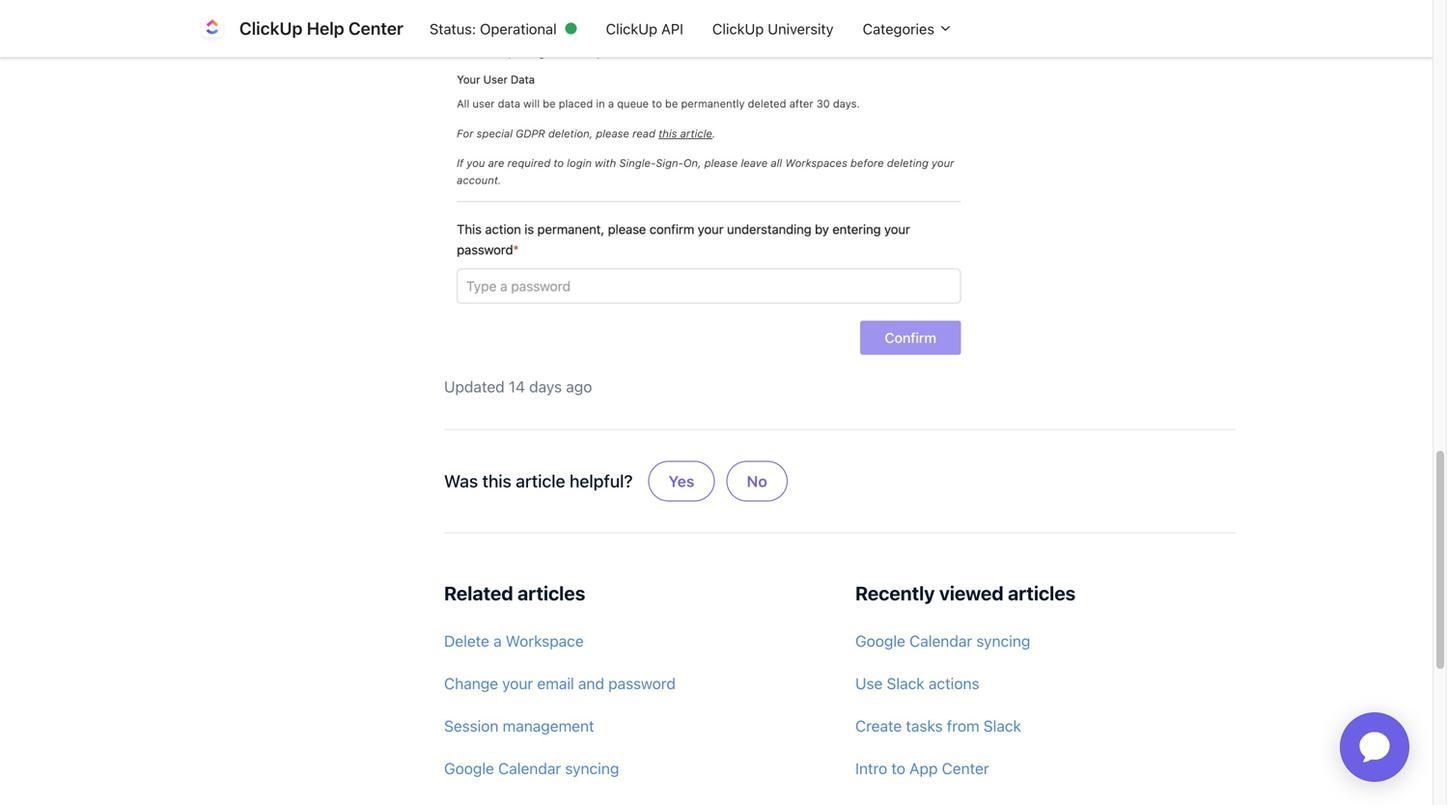 Task type: locate. For each thing, give the bounding box(es) containing it.
calendar up actions
[[910, 632, 973, 651]]

was this article helpful?
[[444, 471, 633, 492]]

articles up workspace
[[518, 582, 586, 605]]

help
[[307, 18, 344, 39]]

and
[[578, 675, 605, 693]]

0 vertical spatial google calendar syncing link
[[856, 622, 1236, 661]]

a
[[494, 632, 502, 651]]

updated 14 days ago
[[444, 378, 592, 396]]

center
[[349, 18, 404, 39], [942, 760, 990, 778]]

1 articles from the left
[[518, 582, 586, 605]]

0 horizontal spatial syncing
[[565, 760, 619, 778]]

no button
[[727, 461, 788, 502]]

clickup for clickup api
[[606, 20, 658, 37]]

clickup university link
[[698, 10, 848, 47]]

0 horizontal spatial center
[[349, 18, 404, 39]]

clickup left university
[[713, 20, 764, 37]]

calendar
[[910, 632, 973, 651], [498, 760, 561, 778]]

0 vertical spatial google
[[856, 632, 906, 651]]

1 horizontal spatial google calendar syncing link
[[856, 622, 1236, 661]]

screenshot of the deletion confirmation page. image
[[444, 0, 973, 360]]

google calendar syncing up actions
[[856, 632, 1031, 651]]

slack inside use slack actions link
[[887, 675, 925, 693]]

delete a workspace link
[[444, 622, 825, 661]]

slack right use
[[887, 675, 925, 693]]

0 horizontal spatial clickup
[[240, 18, 303, 39]]

google down "session"
[[444, 760, 494, 778]]

clickup inside 'link'
[[713, 20, 764, 37]]

application
[[1317, 690, 1433, 805]]

0 vertical spatial google calendar syncing
[[856, 632, 1031, 651]]

google calendar syncing down session management
[[444, 760, 619, 778]]

change your email and password
[[444, 675, 676, 693]]

1 horizontal spatial articles
[[1008, 582, 1076, 605]]

syncing down viewed
[[977, 632, 1031, 651]]

university
[[768, 20, 834, 37]]

status:
[[430, 20, 476, 37]]

google calendar syncing link down session management link
[[444, 750, 825, 788]]

1 horizontal spatial google
[[856, 632, 906, 651]]

0 horizontal spatial google calendar syncing link
[[444, 750, 825, 788]]

clickup left help
[[240, 18, 303, 39]]

clickup help help center home page image
[[197, 13, 228, 44]]

1 vertical spatial calendar
[[498, 760, 561, 778]]

articles
[[518, 582, 586, 605], [1008, 582, 1076, 605]]

google calendar syncing link
[[856, 622, 1236, 661], [444, 750, 825, 788]]

management
[[503, 717, 594, 736]]

session management
[[444, 717, 594, 736]]

1 vertical spatial google
[[444, 760, 494, 778]]

0 vertical spatial calendar
[[910, 632, 973, 651]]

1 horizontal spatial slack
[[984, 717, 1022, 736]]

session
[[444, 717, 499, 736]]

slack
[[887, 675, 925, 693], [984, 717, 1022, 736]]

google calendar syncing link up use slack actions link
[[856, 622, 1236, 661]]

yes
[[669, 472, 695, 491]]

0 vertical spatial syncing
[[977, 632, 1031, 651]]

0 horizontal spatial calendar
[[498, 760, 561, 778]]

0 vertical spatial slack
[[887, 675, 925, 693]]

ago
[[566, 378, 592, 396]]

intro to app center link
[[856, 750, 1236, 788]]

days
[[529, 378, 562, 396]]

1 vertical spatial google calendar syncing link
[[444, 750, 825, 788]]

1 horizontal spatial calendar
[[910, 632, 973, 651]]

tasks
[[906, 717, 943, 736]]

your
[[502, 675, 533, 693]]

helpful?
[[570, 471, 633, 492]]

use slack actions
[[856, 675, 980, 693]]

2 horizontal spatial clickup
[[713, 20, 764, 37]]

clickup help center link
[[197, 13, 415, 44]]

group containing yes
[[645, 446, 792, 517]]

slack right from
[[984, 717, 1022, 736]]

article
[[516, 471, 566, 492]]

1 vertical spatial google calendar syncing
[[444, 760, 619, 778]]

group
[[645, 446, 792, 517]]

2 articles from the left
[[1008, 582, 1076, 605]]

yes button
[[649, 461, 715, 502]]

articles right viewed
[[1008, 582, 1076, 605]]

clickup left api
[[606, 20, 658, 37]]

1 horizontal spatial center
[[942, 760, 990, 778]]

calendar down session management
[[498, 760, 561, 778]]

delete a workspace
[[444, 632, 584, 651]]

clickup
[[240, 18, 303, 39], [606, 20, 658, 37], [713, 20, 764, 37]]

related
[[444, 582, 513, 605]]

1 vertical spatial slack
[[984, 717, 1022, 736]]

use
[[856, 675, 883, 693]]

workspace
[[506, 632, 584, 651]]

google up use
[[856, 632, 906, 651]]

was
[[444, 471, 478, 492]]

operational
[[480, 20, 557, 37]]

center right app
[[942, 760, 990, 778]]

password
[[609, 675, 676, 693]]

syncing
[[977, 632, 1031, 651], [565, 760, 619, 778]]

calendar for the left google calendar syncing link
[[498, 760, 561, 778]]

center right help
[[349, 18, 404, 39]]

intro to app center
[[856, 760, 990, 778]]

recently
[[856, 582, 935, 605]]

status: operational
[[430, 20, 557, 37]]

app
[[910, 760, 938, 778]]

slack inside create tasks from slack link
[[984, 717, 1022, 736]]

syncing down session management link
[[565, 760, 619, 778]]

clickup for clickup university
[[713, 20, 764, 37]]

0 horizontal spatial articles
[[518, 582, 586, 605]]

google
[[856, 632, 906, 651], [444, 760, 494, 778]]

1 horizontal spatial clickup
[[606, 20, 658, 37]]

google calendar syncing
[[856, 632, 1031, 651], [444, 760, 619, 778]]

0 horizontal spatial slack
[[887, 675, 925, 693]]



Task type: vqa. For each thing, say whether or not it's contained in the screenshot.
"Categories" DROPDOWN BUTTON
yes



Task type: describe. For each thing, give the bounding box(es) containing it.
clickup api
[[606, 20, 684, 37]]

viewed
[[940, 582, 1004, 605]]

no
[[747, 472, 768, 491]]

updated
[[444, 378, 505, 396]]

1 vertical spatial syncing
[[565, 760, 619, 778]]

actions
[[929, 675, 980, 693]]

recently viewed articles
[[856, 582, 1076, 605]]

0 horizontal spatial google
[[444, 760, 494, 778]]

delete
[[444, 632, 490, 651]]

categories button
[[848, 10, 968, 47]]

0 horizontal spatial google calendar syncing
[[444, 760, 619, 778]]

1 vertical spatial center
[[942, 760, 990, 778]]

change your email and password link
[[444, 665, 825, 703]]

use slack actions link
[[856, 665, 1236, 703]]

create
[[856, 717, 902, 736]]

change
[[444, 675, 498, 693]]

clickup for clickup help center
[[240, 18, 303, 39]]

intro
[[856, 760, 888, 778]]

clickup api link
[[592, 10, 698, 47]]

create tasks from slack link
[[856, 707, 1236, 746]]

related articles
[[444, 582, 586, 605]]

categories
[[863, 20, 939, 37]]

session management link
[[444, 707, 825, 746]]

calendar for google calendar syncing link to the top
[[910, 632, 973, 651]]

0 vertical spatial center
[[349, 18, 404, 39]]

1 horizontal spatial syncing
[[977, 632, 1031, 651]]

1 horizontal spatial google calendar syncing
[[856, 632, 1031, 651]]

clickup help center
[[240, 18, 404, 39]]

clickup university
[[713, 20, 834, 37]]

email
[[537, 675, 574, 693]]

create tasks from slack
[[856, 717, 1022, 736]]

to
[[892, 760, 906, 778]]

14
[[509, 378, 525, 396]]

api
[[662, 20, 684, 37]]

this
[[482, 471, 512, 492]]

from
[[947, 717, 980, 736]]



